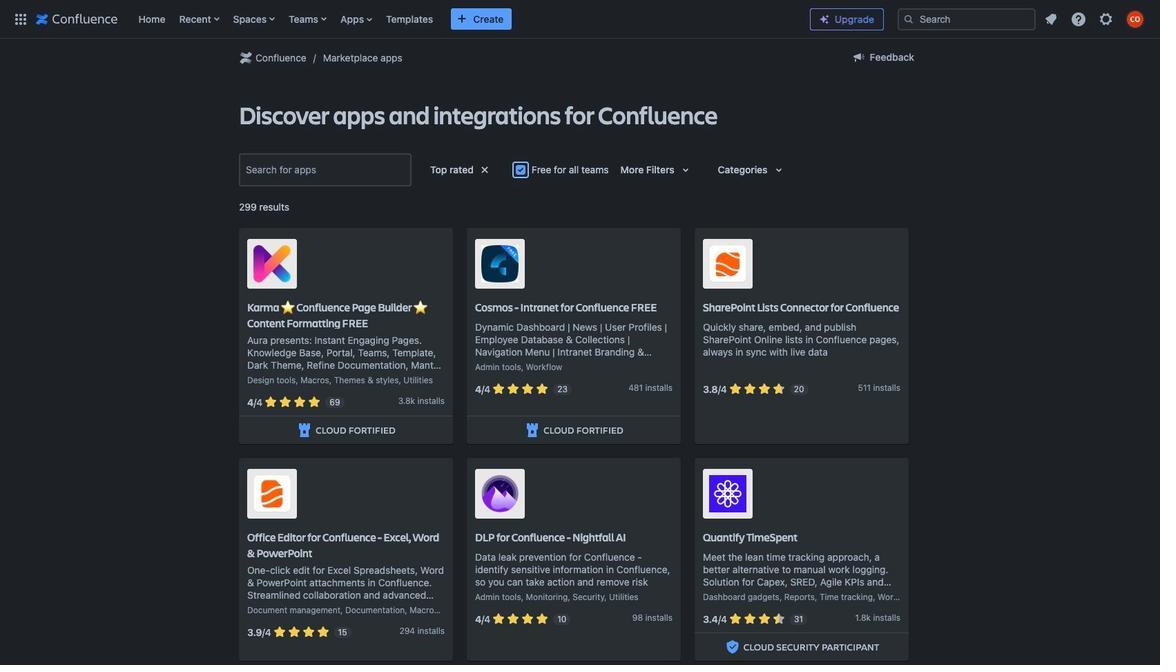 Task type: vqa. For each thing, say whether or not it's contained in the screenshot.
Your profile and settings "ICON"
no



Task type: locate. For each thing, give the bounding box(es) containing it.
context icon image
[[238, 50, 254, 66], [238, 50, 254, 66]]

quantify timespent image
[[709, 475, 747, 513]]

remove selected image
[[476, 162, 493, 178]]

list
[[132, 0, 799, 38], [1039, 7, 1152, 31]]

None search field
[[898, 8, 1036, 30]]

1 horizontal spatial list
[[1039, 7, 1152, 31]]

Search field
[[898, 8, 1036, 30]]

cloud fortified app badge image
[[296, 422, 313, 439]]

0 horizontal spatial list
[[132, 0, 799, 38]]

confluence image
[[36, 11, 118, 27], [36, 11, 118, 27]]

banner
[[0, 0, 1160, 41]]



Task type: describe. For each thing, give the bounding box(es) containing it.
search image
[[903, 13, 914, 25]]

karma ⭐️ confluence page builder ⭐️ content formatting free image
[[253, 245, 291, 283]]

Search for apps field
[[242, 157, 409, 182]]

dlp for confluence - nightfall ai image
[[481, 475, 519, 513]]

sharepoint lists connector for confluence image
[[709, 245, 747, 283]]

help icon image
[[1071, 11, 1087, 27]]

premium image
[[819, 14, 830, 25]]

office editor for confluence - excel, word & powerpoint image
[[253, 475, 291, 513]]

cloud fortified app badge image
[[524, 422, 541, 439]]

appswitcher icon image
[[12, 11, 29, 27]]

list for appswitcher icon on the left top
[[132, 0, 799, 38]]

cosmos - intranet for confluence free image
[[481, 245, 519, 283]]

list for premium icon
[[1039, 7, 1152, 31]]

global element
[[8, 0, 799, 38]]

notification icon image
[[1043, 11, 1060, 27]]

settings icon image
[[1098, 11, 1115, 27]]



